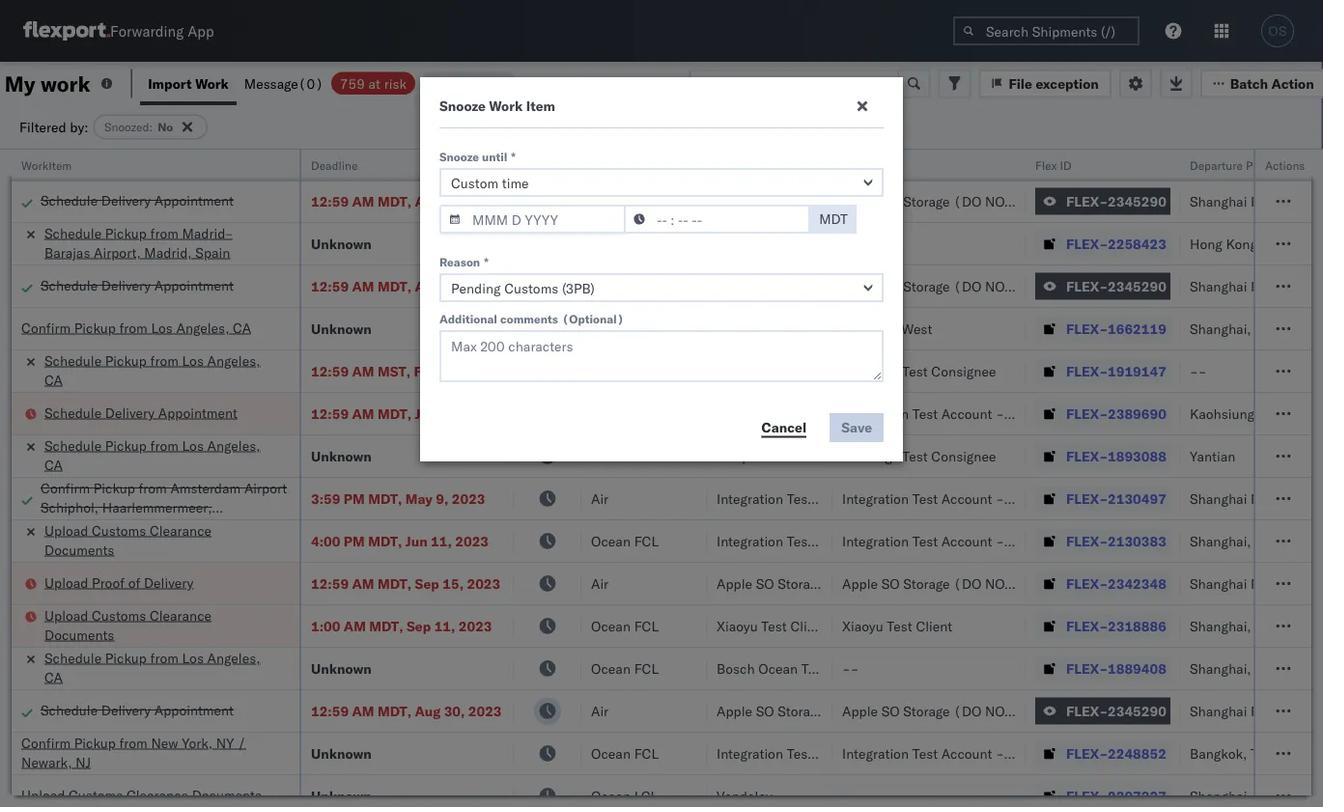 Task type: vqa. For each thing, say whether or not it's contained in the screenshot.
Status : Read, Unread
no



Task type: locate. For each thing, give the bounding box(es) containing it.
snooze for work
[[439, 98, 486, 114]]

2 vertical spatial upload customs clearance documents link
[[21, 786, 262, 805]]

flex-2130497
[[1066, 490, 1166, 507]]

2 horizontal spatial client
[[916, 618, 952, 635]]

flexport down cancel button
[[717, 448, 767, 465]]

2 flex-2345290 from the top
[[1066, 278, 1166, 295]]

name
[[751, 158, 782, 172]]

unknown
[[311, 150, 372, 167], [311, 235, 372, 252], [311, 320, 372, 337], [311, 448, 372, 465], [311, 660, 372, 677], [311, 745, 372, 762], [311, 788, 372, 804]]

delivery right of
[[144, 574, 193, 591]]

0 vertical spatial sep
[[415, 575, 439, 592]]

barajas
[[44, 244, 90, 261]]

1 bookings test consignee from the top
[[842, 363, 996, 380]]

confirm down barajas
[[21, 319, 71, 336]]

0 horizontal spatial airport
[[126, 159, 169, 176]]

work inside button
[[195, 75, 229, 92]]

12:59 am mdt, aug 30, 2023 down the 1:00 am mdt, sep 11, 2023
[[311, 703, 502, 719]]

2 unknown from the top
[[311, 235, 372, 252]]

1 vertical spatial karl
[[1008, 533, 1032, 550]]

import work
[[148, 75, 229, 92]]

1 integration test account - karl lagerfeld from the top
[[842, 490, 1094, 507]]

flex-1662119 button
[[1035, 315, 1170, 342], [1035, 315, 1170, 342]]

customs
[[92, 522, 146, 539], [92, 607, 146, 624], [69, 787, 123, 804]]

2 vertical spatial clearance
[[126, 787, 188, 804]]

1 ocean fcl from the top
[[591, 320, 659, 337]]

test for flex-1893088
[[902, 448, 928, 465]]

1 horizontal spatial xiaoyu test client
[[842, 618, 952, 635]]

los for schedule pickup from los angeles, ca link corresponding to 12:59 am mst, feb 28, 2023
[[182, 352, 204, 369]]

am
[[352, 193, 374, 210], [352, 278, 374, 295], [352, 363, 374, 380], [352, 405, 374, 422], [352, 575, 374, 592], [344, 618, 366, 635], [352, 703, 374, 719]]

aug
[[415, 193, 441, 210], [415, 278, 441, 295], [415, 703, 441, 719]]

schedule for "schedule delivery appointment" link on top of confirm pickup from new york, ny / newark, nj
[[41, 702, 98, 719]]

1 vertical spatial customs
[[92, 607, 146, 624]]

1 lagerfeld from the top
[[1036, 490, 1094, 507]]

departure port button
[[1180, 154, 1323, 173]]

documents down proof
[[44, 626, 114, 643]]

from inside schedule pickup from los angeles international airport
[[150, 140, 179, 156]]

filtered by:
[[19, 118, 88, 135]]

11, for jun
[[431, 533, 452, 550]]

from left new
[[119, 734, 148, 751]]

5 pudong from the top
[[1251, 703, 1297, 719]]

2 inte from the top
[[1301, 278, 1323, 295]]

1 vertical spatial jun
[[405, 533, 428, 550]]

delivery
[[101, 192, 151, 209], [101, 277, 151, 294], [105, 404, 155, 421], [144, 574, 193, 591], [101, 702, 151, 719]]

airport inside schedule pickup from los angeles international airport
[[126, 159, 169, 176]]

15, for jun
[[440, 405, 461, 422]]

ac ram
[[717, 150, 766, 167]]

1 vertical spatial bookings
[[842, 448, 899, 465]]

1 schedule pickup from los angeles, ca link from the top
[[44, 351, 274, 390]]

no
[[158, 120, 173, 134]]

ocean for flex-2318886
[[591, 618, 631, 635]]

ca for confirm pickup from los angeles, ca link
[[233, 319, 251, 336]]

flexport
[[717, 363, 767, 380], [717, 448, 767, 465]]

2 ag from the left
[[1031, 405, 1050, 422]]

1 vertical spatial demo
[[771, 448, 806, 465]]

4 12:59 from the top
[[311, 405, 349, 422]]

delivery up confirm pickup from new york, ny / newark, nj
[[101, 702, 151, 719]]

1 vertical spatial work
[[489, 98, 523, 114]]

* right until
[[511, 149, 516, 164]]

0 vertical spatial schedule pickup from los angeles, ca link
[[44, 351, 274, 390]]

os button
[[1255, 9, 1300, 53]]

pm right 4:00
[[344, 533, 365, 550]]

1 vertical spatial 2345290
[[1108, 278, 1166, 295]]

1 horizontal spatial work
[[489, 98, 523, 114]]

flex-
[[1066, 150, 1108, 167], [1066, 193, 1108, 210], [1066, 235, 1108, 252], [1066, 278, 1108, 295], [1066, 320, 1108, 337], [1066, 363, 1108, 380], [1066, 405, 1108, 422], [1066, 448, 1108, 465], [1066, 490, 1108, 507], [1066, 533, 1108, 550], [1066, 575, 1108, 592], [1066, 618, 1108, 635], [1066, 660, 1108, 677], [1066, 703, 1108, 719], [1066, 745, 1108, 762], [1066, 788, 1108, 804]]

on
[[882, 405, 902, 422], [1008, 405, 1028, 422]]

documents down netherlands
[[44, 541, 114, 558]]

schedule delivery appointment link up confirm pickup from new york, ny / newark, nj
[[41, 701, 234, 720]]

1 vertical spatial flexport
[[717, 448, 767, 465]]

3 unknown from the top
[[311, 320, 372, 337]]

clearance down "confirm pickup from new york, ny / newark, nj" button
[[126, 787, 188, 804]]

flex-2318886
[[1066, 618, 1166, 635]]

1 inte from the top
[[1301, 193, 1323, 210]]

documents
[[44, 541, 114, 558], [44, 626, 114, 643], [192, 787, 262, 804]]

0 vertical spatial flexport demo consignee
[[717, 363, 875, 380]]

0 vertical spatial aug
[[415, 193, 441, 210]]

-- for flex-1889408
[[842, 660, 859, 677]]

mdt, down 12:59 am mdt, sep 15, 2023
[[369, 618, 403, 635]]

1 flex-2345290 from the top
[[1066, 193, 1166, 210]]

1 vertical spatial upload customs clearance documents link
[[44, 606, 274, 645]]

vandelay for vandelay west
[[717, 320, 772, 337]]

5 shanghai from the top
[[1190, 703, 1247, 719]]

1 vertical spatial 11,
[[434, 618, 455, 635]]

0 vertical spatial integration test account - karl lagerfeld
[[842, 490, 1094, 507]]

test for flex-2318886
[[887, 618, 912, 635]]

2 karl from the top
[[1008, 533, 1032, 550]]

1 horizontal spatial ag
[[1031, 405, 1050, 422]]

shanghai, china for flex-1889408
[[1190, 660, 1291, 677]]

2 vertical spatial aug
[[415, 703, 441, 719]]

schedule pickup from los angeles, ca link
[[44, 351, 274, 390], [44, 436, 274, 475], [44, 649, 274, 687]]

flexport demo consignee for flex-1919147
[[717, 363, 875, 380]]

/
[[238, 734, 246, 751]]

2 schedule pickup from los angeles, ca from the top
[[44, 437, 260, 473]]

work
[[195, 75, 229, 92], [489, 98, 523, 114]]

7 unknown from the top
[[311, 788, 372, 804]]

confirm inside confirm pickup from new york, ny / newark, nj
[[21, 734, 71, 751]]

clearance down upload proof of delivery button
[[150, 607, 212, 624]]

2 vertical spatial documents
[[192, 787, 262, 804]]

schedule delivery appointment link down the confirm pickup from los angeles, ca button
[[44, 403, 238, 423]]

bookings for flex-1893088
[[842, 448, 899, 465]]

test for flex-2130383
[[912, 533, 938, 550]]

los up amsterdam
[[182, 437, 204, 454]]

clearance for upload customs clearance documents link for bottom upload customs clearance documents button
[[126, 787, 188, 804]]

shanghai, china
[[1190, 320, 1291, 337], [1190, 533, 1291, 550], [1190, 618, 1291, 635], [1190, 660, 1291, 677], [1190, 788, 1291, 804]]

delivery down airport,
[[101, 277, 151, 294]]

mdt, down the 1:00 am mdt, sep 11, 2023
[[378, 703, 412, 719]]

upload down newark,
[[21, 787, 65, 804]]

appointment up madrid–
[[154, 192, 234, 209]]

account for flex-2248852
[[941, 745, 992, 762]]

ca inside button
[[233, 319, 251, 336]]

airport right amsterdam
[[244, 479, 287, 496]]

1 vertical spatial clearance
[[150, 607, 212, 624]]

lagerfeld
[[1036, 490, 1094, 507], [1036, 533, 1094, 550]]

5 china from the top
[[1255, 788, 1291, 804]]

los angeles, ca
[[1190, 150, 1290, 167]]

from up amsterdam
[[150, 437, 179, 454]]

apple
[[717, 193, 752, 210], [842, 193, 878, 210], [717, 278, 752, 295], [842, 278, 878, 295], [717, 575, 752, 592], [842, 575, 878, 592], [717, 703, 752, 719], [842, 703, 878, 719]]

0 vertical spatial clearance
[[150, 522, 212, 539]]

flex-2342348 button
[[1035, 570, 1170, 597], [1035, 570, 1170, 597]]

1 vertical spatial confirm
[[41, 479, 90, 496]]

1 vertical spatial documents
[[44, 626, 114, 643]]

3 aug from the top
[[415, 703, 441, 719]]

workitem button
[[12, 154, 280, 173]]

1 horizontal spatial xiaoyu
[[842, 618, 883, 635]]

delivery down workitem 'button'
[[101, 192, 151, 209]]

flex-2345290 down flex-1889408
[[1066, 703, 1166, 719]]

0 vertical spatial 15,
[[440, 405, 461, 422]]

1 vertical spatial 30,
[[444, 278, 465, 295]]

3 fcl from the top
[[634, 448, 659, 465]]

demo down cancel button
[[771, 448, 806, 465]]

los for the schedule pickup from los angeles international airport link at top left
[[182, 140, 204, 156]]

am left mst,
[[352, 363, 374, 380]]

2 flexport demo consignee from the top
[[717, 448, 875, 465]]

6 flex- from the top
[[1066, 363, 1108, 380]]

0 horizontal spatial work
[[195, 75, 229, 92]]

flex-1919147 button
[[1035, 358, 1170, 385], [1035, 358, 1170, 385]]

2 2345290 from the top
[[1108, 278, 1166, 295]]

inte for "schedule delivery appointment" link on top of confirm pickup from new york, ny / newark, nj
[[1301, 703, 1323, 719]]

schedule delivery appointment
[[41, 192, 234, 209], [41, 277, 234, 294], [44, 404, 238, 421], [41, 702, 234, 719]]

flex
[[1035, 158, 1057, 172]]

2 vertical spatial schedule pickup from los angeles, ca
[[44, 649, 260, 686]]

5 fcl from the top
[[634, 618, 659, 635]]

spain
[[195, 244, 230, 261]]

clearance down 'haarlemmermeer,'
[[150, 522, 212, 539]]

3 2345290 from the top
[[1108, 703, 1166, 719]]

from up 'haarlemmermeer,'
[[139, 479, 167, 496]]

shanghai, for flex-2397337
[[1190, 788, 1251, 804]]

from inside confirm pickup from new york, ny / newark, nj
[[119, 734, 148, 751]]

6 12:59 from the top
[[311, 703, 349, 719]]

1 resize handle column header from the left
[[276, 150, 299, 807]]

2 bookings from the top
[[842, 448, 899, 465]]

upload customs clearance documents inside button
[[44, 607, 212, 643]]

test for flex-2389690
[[912, 405, 938, 422]]

unknown for flex-1662119
[[311, 320, 372, 337]]

mdt,
[[378, 193, 412, 210], [378, 278, 412, 295], [378, 405, 412, 422], [368, 490, 402, 507], [368, 533, 402, 550], [378, 575, 412, 592], [369, 618, 403, 635], [378, 703, 412, 719]]

1 vertical spatial bookings test consignee
[[842, 448, 996, 465]]

los for second schedule pickup from los angeles, ca link from the bottom of the page
[[182, 437, 204, 454]]

0 vertical spatial airport
[[126, 159, 169, 176]]

ocean fcl for flex-2130383
[[591, 533, 659, 550]]

inte for "schedule delivery appointment" link underneath airport,
[[1301, 278, 1323, 295]]

appointment up york,
[[154, 702, 234, 719]]

-- for flex-1857563
[[842, 150, 859, 167]]

at
[[368, 75, 381, 92]]

3 schedule pickup from los angeles, ca link from the top
[[44, 649, 274, 687]]

karl left the 'flex-2130497'
[[1008, 490, 1032, 507]]

flex id button
[[1026, 154, 1161, 173]]

schedule for "schedule delivery appointment" link underneath the confirm pickup from los angeles, ca button
[[44, 404, 102, 421]]

risk
[[384, 75, 407, 92]]

5 resize handle column header from the left
[[809, 150, 832, 807]]

schedule inside schedule pickup from madrid– barajas airport, madrid, spain
[[44, 225, 102, 241]]

0 vertical spatial flexport
[[717, 363, 767, 380]]

shanghai, down 'bangkok,'
[[1190, 788, 1251, 804]]

confirm for confirm pickup from new york, ny / newark, nj
[[21, 734, 71, 751]]

ocean for flex-2397337
[[591, 788, 631, 804]]

15 flex- from the top
[[1066, 745, 1108, 762]]

1 vertical spatial schedule pickup from los angeles, ca
[[44, 437, 260, 473]]

4 shanghai pudong inte from the top
[[1190, 575, 1323, 592]]

airport down :
[[126, 159, 169, 176]]

upload inside button
[[44, 574, 88, 591]]

flex-1893088 button
[[1035, 443, 1170, 470], [1035, 443, 1170, 470]]

comments
[[500, 311, 558, 326]]

china for flex-2397337
[[1255, 788, 1291, 804]]

sep up the 1:00 am mdt, sep 11, 2023
[[415, 575, 439, 592]]

11,
[[431, 533, 452, 550], [434, 618, 455, 635]]

my work
[[5, 70, 90, 97]]

1 aug from the top
[[415, 193, 441, 210]]

mdt, left "may"
[[368, 490, 402, 507]]

aug down reason
[[415, 278, 441, 295]]

1 vertical spatial flex-2345290
[[1066, 278, 1166, 295]]

1 horizontal spatial *
[[511, 149, 516, 164]]

0 vertical spatial 11,
[[431, 533, 452, 550]]

1 pm from the top
[[344, 490, 365, 507]]

1 on from the left
[[882, 405, 902, 422]]

shanghai, china for flex-2397337
[[1190, 788, 1291, 804]]

1 30, from the top
[[444, 193, 465, 210]]

12:59 am mst, feb 28, 2023
[[311, 363, 499, 380]]

los up york,
[[182, 649, 204, 666]]

apple so storage (do not use)
[[717, 193, 925, 210], [842, 193, 1050, 210], [717, 278, 925, 295], [842, 278, 1050, 295], [717, 575, 925, 592], [842, 575, 1050, 592], [717, 703, 925, 719], [842, 703, 1050, 719]]

amsterdam
[[170, 479, 241, 496]]

aug down deadline button
[[415, 193, 441, 210]]

customs for topmost upload customs clearance documents button
[[92, 607, 146, 624]]

schedule for schedule pickup from madrid– barajas airport, madrid, spain link
[[44, 225, 102, 241]]

2 vertical spatial customs
[[69, 787, 123, 804]]

11, down 9, on the left bottom of the page
[[431, 533, 452, 550]]

sep for 15,
[[415, 575, 439, 592]]

los down madrid,
[[151, 319, 173, 336]]

ca for schedule pickup from los angeles, ca link corresponding to 12:59 am mst, feb 28, 2023
[[44, 371, 63, 388]]

0 vertical spatial demo
[[771, 363, 806, 380]]

unknown for flex-1889408
[[311, 660, 372, 677]]

schedule pickup from los angeles, ca link up new
[[44, 649, 274, 687]]

los down the confirm pickup from los angeles, ca button
[[182, 352, 204, 369]]

1 fcl from the top
[[634, 320, 659, 337]]

ag
[[906, 405, 924, 422], [1031, 405, 1050, 422]]

schedule delivery appointment button up confirm pickup from new york, ny / newark, nj
[[41, 701, 234, 722]]

work right import
[[195, 75, 229, 92]]

departure
[[1190, 158, 1243, 172]]

3 inte from the top
[[1301, 490, 1323, 507]]

so
[[756, 193, 774, 210], [881, 193, 900, 210], [756, 278, 774, 295], [881, 278, 900, 295], [756, 575, 774, 592], [881, 575, 900, 592], [756, 703, 774, 719], [881, 703, 900, 719]]

pm for 4:00
[[344, 533, 365, 550]]

1 vertical spatial 12:59 am mdt, aug 30, 2023
[[311, 278, 502, 295]]

3 ocean fcl from the top
[[591, 448, 659, 465]]

flexport demo consignee up cancel
[[717, 363, 875, 380]]

7 resize handle column header from the left
[[1157, 150, 1180, 807]]

unknown for flex-2248852
[[311, 745, 372, 762]]

0 vertical spatial schedule pickup from los angeles, ca
[[44, 352, 260, 388]]

0 vertical spatial bookings test consignee
[[842, 363, 996, 380]]

mdt, down 4:00 pm mdt, jun 11, 2023 at the bottom left
[[378, 575, 412, 592]]

pm right 3:59
[[344, 490, 365, 507]]

los left port
[[1190, 150, 1211, 167]]

flexport demo consignee for flex-1893088
[[717, 448, 875, 465]]

ocean fcl for flex-1919147
[[591, 363, 659, 380]]

additional
[[439, 311, 497, 326]]

1 12:59 from the top
[[311, 193, 349, 210]]

upload customs clearance documents down upload proof of delivery button
[[44, 607, 212, 643]]

1 horizontal spatial on
[[1008, 405, 1028, 422]]

0 horizontal spatial ag
[[906, 405, 924, 422]]

1 vertical spatial sep
[[407, 618, 431, 635]]

on
[[457, 75, 473, 92]]

sep for 11,
[[407, 618, 431, 635]]

pm for 3:59
[[344, 490, 365, 507]]

0 vertical spatial 2345290
[[1108, 193, 1166, 210]]

5 ocean fcl from the top
[[591, 618, 659, 635]]

test for flex-2248852
[[912, 745, 938, 762]]

demo
[[771, 363, 806, 380], [771, 448, 806, 465]]

1 vertical spatial flexport demo consignee
[[717, 448, 875, 465]]

unknown for flex-2258423
[[311, 235, 372, 252]]

karl left flex-2130383
[[1008, 533, 1032, 550]]

11, for sep
[[434, 618, 455, 635]]

0 vertical spatial jun
[[415, 405, 437, 422]]

3 shanghai, from the top
[[1190, 618, 1251, 635]]

4 shanghai, china from the top
[[1190, 660, 1291, 677]]

import work button
[[140, 62, 236, 105]]

schedule delivery appointment for "schedule delivery appointment" link below workitem 'button'
[[41, 192, 234, 209]]

studio
[[717, 235, 756, 252]]

1 bookings from the top
[[842, 363, 899, 380]]

am down 12:59 am mst, feb 28, 2023
[[352, 405, 374, 422]]

4 china from the top
[[1255, 660, 1291, 677]]

confirm up newark,
[[21, 734, 71, 751]]

2 ocean fcl from the top
[[591, 363, 659, 380]]

resize handle column header
[[276, 150, 299, 807], [491, 150, 514, 807], [558, 150, 581, 807], [684, 150, 707, 807], [809, 150, 832, 807], [1002, 150, 1026, 807], [1157, 150, 1180, 807], [1288, 150, 1311, 807]]

delivery for "schedule delivery appointment" link underneath airport,
[[101, 277, 151, 294]]

0 horizontal spatial client
[[717, 158, 748, 172]]

-- : -- -- text field
[[624, 205, 810, 234]]

8 flex- from the top
[[1066, 448, 1108, 465]]

30,
[[444, 193, 465, 210], [444, 278, 465, 295], [444, 703, 465, 719]]

shanghai, right the 1662119
[[1190, 320, 1251, 337]]

1 vertical spatial aug
[[415, 278, 441, 295]]

schedule pickup from los angeles, ca up new
[[44, 649, 260, 686]]

7 fcl from the top
[[634, 745, 659, 762]]

1 12:59 am mdt, aug 30, 2023 from the top
[[311, 193, 502, 210]]

0 vertical spatial upload customs clearance documents
[[44, 522, 212, 558]]

1857563
[[1108, 150, 1166, 167]]

4 pudong from the top
[[1251, 575, 1297, 592]]

5 shanghai, from the top
[[1190, 788, 1251, 804]]

2 fcl from the top
[[634, 363, 659, 380]]

until
[[482, 149, 507, 164]]

ocean fcl for flex-1662119
[[591, 320, 659, 337]]

6 fcl from the top
[[634, 660, 659, 677]]

0 vertical spatial documents
[[44, 541, 114, 558]]

lagerfeld for flex-2130497
[[1036, 490, 1094, 507]]

3 schedule pickup from los angeles, ca from the top
[[44, 649, 260, 686]]

1 vertical spatial pm
[[344, 533, 365, 550]]

30, for "schedule delivery appointment" link on top of confirm pickup from new york, ny / newark, nj
[[444, 703, 465, 719]]

5 inte from the top
[[1301, 703, 1323, 719]]

shanghai, right 1889408 at bottom right
[[1190, 660, 1251, 677]]

2 flex- from the top
[[1066, 193, 1108, 210]]

clearance for upload customs clearance documents link associated with topmost upload customs clearance documents button
[[150, 607, 212, 624]]

2 demo from the top
[[771, 448, 806, 465]]

0 vertical spatial flex-2345290
[[1066, 193, 1166, 210]]

confirm inside confirm pickup from amsterdam airport schiphol, haarlemmermeer, netherlands
[[41, 479, 90, 496]]

ocean lcl
[[591, 788, 658, 804]]

1 china from the top
[[1255, 320, 1291, 337]]

2345290
[[1108, 193, 1166, 210], [1108, 278, 1166, 295], [1108, 703, 1166, 719]]

work for snooze
[[489, 98, 523, 114]]

2 pm from the top
[[344, 533, 365, 550]]

4 shanghai, from the top
[[1190, 660, 1251, 677]]

30, for "schedule delivery appointment" link underneath airport,
[[444, 278, 465, 295]]

1 vertical spatial 15,
[[443, 575, 464, 592]]

flex-2258423
[[1066, 235, 1166, 252]]

3 shanghai, china from the top
[[1190, 618, 1291, 635]]

upload customs clearance documents link down "confirm pickup from new york, ny / newark, nj" button
[[21, 786, 262, 805]]

1 vertical spatial lagerfeld
[[1036, 533, 1094, 550]]

schedule pickup from los angeles, ca link up confirm pickup from amsterdam airport schiphol, haarlemmermeer, netherlands button
[[44, 436, 274, 475]]

1 vertical spatial airport
[[244, 479, 287, 496]]

inte
[[1301, 193, 1323, 210], [1301, 278, 1323, 295], [1301, 490, 1323, 507], [1301, 575, 1323, 592], [1301, 703, 1323, 719]]

0 horizontal spatial xiaoyu test client
[[717, 618, 827, 635]]

clearance for topmost upload customs clearance documents link
[[150, 522, 212, 539]]

angeles, inside button
[[176, 319, 229, 336]]

0 horizontal spatial on
[[882, 405, 902, 422]]

0 vertical spatial lagerfeld
[[1036, 490, 1094, 507]]

1 shanghai, china from the top
[[1190, 320, 1291, 337]]

upload customs clearance documents up of
[[44, 522, 212, 558]]

from down the confirm pickup from los angeles, ca button
[[150, 352, 179, 369]]

0 vertical spatial bookings
[[842, 363, 899, 380]]

resize handle column header for deadline button
[[491, 150, 514, 807]]

schedule delivery appointment down workitem 'button'
[[41, 192, 234, 209]]

1 vertical spatial integration test account - karl lagerfeld
[[842, 533, 1094, 550]]

2 vertical spatial 2345290
[[1108, 703, 1166, 719]]

confirm pickup from amsterdam airport schiphol, haarlemmermeer, netherlands link
[[41, 479, 290, 535]]

xiaoyu test client
[[717, 618, 827, 635], [842, 618, 952, 635]]

schedule pickup from los angeles, ca for 12:59 am mst, feb 28, 2023
[[44, 352, 260, 388]]

ca for unknown's schedule pickup from los angeles, ca link
[[44, 669, 63, 686]]

reason *
[[439, 254, 488, 269]]

delivery down the confirm pickup from los angeles, ca button
[[105, 404, 155, 421]]

flexport for 12:59 am mst, feb 28, 2023
[[717, 363, 767, 380]]

shanghai, china for flex-2130383
[[1190, 533, 1291, 550]]

11, down 12:59 am mdt, sep 15, 2023
[[434, 618, 455, 635]]

cancel
[[761, 419, 807, 436]]

2 12:59 from the top
[[311, 278, 349, 295]]

2 vertical spatial 12:59 am mdt, aug 30, 2023
[[311, 703, 502, 719]]

upload customs clearance documents link down of
[[44, 606, 274, 645]]

unknown for flex-1893088
[[311, 448, 372, 465]]

1:00
[[311, 618, 340, 635]]

flex-2342348
[[1066, 575, 1166, 592]]

ocean fcl for flex-1893088
[[591, 448, 659, 465]]

los inside button
[[151, 319, 173, 336]]

from for confirm pickup from new york, ny / newark, nj link
[[119, 734, 148, 751]]

2258423
[[1108, 235, 1166, 252]]

snooze left until
[[439, 149, 479, 164]]

storage
[[778, 193, 824, 210], [903, 193, 950, 210], [778, 278, 824, 295], [903, 278, 950, 295], [778, 575, 824, 592], [903, 575, 950, 592], [778, 703, 824, 719], [903, 703, 950, 719]]

from up madrid,
[[150, 225, 179, 241]]

15, up the 1:00 am mdt, sep 11, 2023
[[443, 575, 464, 592]]

1 vertical spatial schedule pickup from los angeles, ca link
[[44, 436, 274, 475]]

1 flexport demo consignee from the top
[[717, 363, 875, 380]]

demo for flex-1893088
[[771, 448, 806, 465]]

consignee inside consignee button
[[842, 158, 898, 172]]

from for confirm pickup from amsterdam airport schiphol, haarlemmermeer, netherlands 'link'
[[139, 479, 167, 496]]

airport inside confirm pickup from amsterdam airport schiphol, haarlemmermeer, netherlands
[[244, 479, 287, 496]]

2 shanghai from the top
[[1190, 278, 1247, 295]]

0 vertical spatial work
[[195, 75, 229, 92]]

0 vertical spatial karl
[[1008, 490, 1032, 507]]

schedule delivery appointment down airport,
[[41, 277, 234, 294]]

0 vertical spatial pm
[[344, 490, 365, 507]]

unknown for flex-1857563
[[311, 150, 372, 167]]

lagerfeld down the flex-1893088
[[1036, 490, 1094, 507]]

appointment up amsterdam
[[158, 404, 238, 421]]

flex-2258423 button
[[1035, 230, 1170, 257], [1035, 230, 1170, 257]]

2 resize handle column header from the left
[[491, 150, 514, 807]]

confirm pickup from los angeles, ca
[[21, 319, 251, 336]]

upload customs clearance documents button down "confirm pickup from new york, ny / newark, nj" button
[[21, 786, 262, 807]]

los left angeles
[[182, 140, 204, 156]]

schedule for unknown's schedule pickup from los angeles, ca link
[[44, 649, 102, 666]]

from inside schedule pickup from madrid– barajas airport, madrid, spain
[[150, 225, 179, 241]]

2023
[[468, 193, 502, 210], [468, 278, 502, 295], [465, 363, 499, 380], [465, 405, 498, 422], [452, 490, 485, 507], [455, 533, 489, 550], [467, 575, 500, 592], [459, 618, 492, 635], [468, 703, 502, 719]]

customs down 'haarlemmermeer,'
[[92, 522, 146, 539]]

schedule pickup from los angeles, ca link down the confirm pickup from los angeles, ca button
[[44, 351, 274, 390]]

1662119
[[1108, 320, 1166, 337]]

6 ocean fcl from the top
[[591, 660, 659, 677]]

confirm pickup from new york, ny / newark, nj button
[[21, 733, 278, 774]]

14 flex- from the top
[[1066, 703, 1108, 719]]

schedule delivery appointment up confirm pickup from new york, ny / newark, nj
[[41, 702, 234, 719]]

lagerfeld down the 'flex-2130497'
[[1036, 533, 1094, 550]]

flexport up cancel
[[717, 363, 767, 380]]

from for confirm pickup from los angeles, ca link
[[119, 319, 148, 336]]

upload customs clearance documents for upload customs clearance documents link for bottom upload customs clearance documents button
[[21, 787, 262, 804]]

3 12:59 am mdt, aug 30, 2023 from the top
[[311, 703, 502, 719]]

12:59 am mdt, aug 30, 2023 down deadline button
[[311, 193, 502, 210]]

1 horizontal spatial airport
[[244, 479, 287, 496]]

confirm up "schiphol," on the bottom left of the page
[[41, 479, 90, 496]]

0 vertical spatial confirm
[[21, 319, 71, 336]]

0 horizontal spatial xiaoyu
[[717, 618, 758, 635]]

schedule delivery appointment for "schedule delivery appointment" link underneath airport,
[[41, 277, 234, 294]]

9,
[[436, 490, 448, 507]]

2 vertical spatial flex-2345290
[[1066, 703, 1166, 719]]

0 vertical spatial upload customs clearance documents button
[[44, 606, 274, 647]]

customs down nj
[[69, 787, 123, 804]]

2318886
[[1108, 618, 1166, 635]]

am down deadline
[[352, 193, 374, 210]]

ag down 'west'
[[906, 405, 924, 422]]

15, down 28,
[[440, 405, 461, 422]]

demo up cancel
[[771, 363, 806, 380]]

12 flex- from the top
[[1066, 618, 1108, 635]]

2 vertical spatial 30,
[[444, 703, 465, 719]]

1 vertical spatial upload customs clearance documents
[[44, 607, 212, 643]]

client name
[[717, 158, 782, 172]]

*
[[511, 149, 516, 164], [484, 254, 488, 269]]

3 air from the top
[[591, 235, 609, 252]]

6 resize handle column header from the left
[[1002, 150, 1026, 807]]

2 vertical spatial confirm
[[21, 734, 71, 751]]

3 30, from the top
[[444, 703, 465, 719]]

flex-2345290 up flex-1662119
[[1066, 278, 1166, 295]]

7 ocean fcl from the top
[[591, 745, 659, 762]]

los inside schedule pickup from los angeles international airport
[[182, 140, 204, 156]]

yantian
[[1190, 448, 1235, 465]]

swarovski
[[1008, 745, 1069, 762]]

1 unknown from the top
[[311, 150, 372, 167]]

schedule delivery appointment down the confirm pickup from los angeles, ca button
[[44, 404, 238, 421]]

2 vertical spatial upload customs clearance documents
[[21, 787, 262, 804]]

upload customs clearance documents button down of
[[44, 606, 274, 647]]

flex-2345290 up 'flex-2258423' at the top right
[[1066, 193, 1166, 210]]

0 vertical spatial 30,
[[444, 193, 465, 210]]

1 vertical spatial *
[[484, 254, 488, 269]]

3 china from the top
[[1255, 618, 1291, 635]]

2 vertical spatial schedule pickup from los angeles, ca link
[[44, 649, 274, 687]]

upload left proof
[[44, 574, 88, 591]]

upload customs clearance documents
[[44, 522, 212, 558], [44, 607, 212, 643], [21, 787, 262, 804]]

confirm
[[21, 319, 71, 336], [41, 479, 90, 496], [21, 734, 71, 751]]

from down no
[[150, 140, 179, 156]]

3 pudong from the top
[[1251, 490, 1297, 507]]

delivery for "schedule delivery appointment" link underneath the confirm pickup from los angeles, ca button
[[105, 404, 155, 421]]

from inside confirm pickup from amsterdam airport schiphol, haarlemmermeer, netherlands
[[139, 479, 167, 496]]

2 lagerfeld from the top
[[1036, 533, 1094, 550]]

0 vertical spatial 12:59 am mdt, aug 30, 2023
[[311, 193, 502, 210]]

from for second schedule pickup from los angeles, ca link from the bottom of the page
[[150, 437, 179, 454]]

schedule inside schedule pickup from los angeles international airport
[[44, 140, 102, 156]]

account for flex-2130383
[[941, 533, 992, 550]]

-- for flex-2397337
[[842, 788, 859, 804]]

angeles,
[[1215, 150, 1268, 167], [176, 319, 229, 336], [207, 352, 260, 369], [207, 437, 260, 454], [207, 649, 260, 666]]

account
[[816, 405, 867, 422], [941, 405, 992, 422], [941, 490, 992, 507], [941, 533, 992, 550], [941, 745, 992, 762]]



Task type: describe. For each thing, give the bounding box(es) containing it.
0 horizontal spatial *
[[484, 254, 488, 269]]

4 air from the top
[[591, 278, 609, 295]]

flex-2345290 for "schedule delivery appointment" link underneath airport,
[[1066, 278, 1166, 295]]

upload customs clearance documents link for topmost upload customs clearance documents button
[[44, 606, 274, 645]]

item
[[526, 98, 555, 114]]

china for flex-2130383
[[1255, 533, 1291, 550]]

angeles
[[207, 140, 256, 156]]

upload down "schiphol," on the bottom left of the page
[[44, 522, 88, 539]]

(optional)
[[562, 311, 624, 326]]

759 at risk
[[340, 75, 407, 92]]

unknown for flex-2397337
[[311, 788, 372, 804]]

new
[[151, 734, 178, 751]]

15, for sep
[[443, 575, 464, 592]]

5 air from the top
[[591, 490, 609, 507]]

delivery for "schedule delivery appointment" link below workitem 'button'
[[101, 192, 151, 209]]

flex-2248852
[[1066, 745, 1166, 762]]

actions
[[1265, 158, 1305, 172]]

16 flex- from the top
[[1066, 788, 1108, 804]]

2 pudong from the top
[[1251, 278, 1297, 295]]

7 air from the top
[[591, 703, 609, 719]]

1 flex- from the top
[[1066, 150, 1108, 167]]

los for unknown's schedule pickup from los angeles, ca link
[[182, 649, 204, 666]]

shanghai, for flex-2318886
[[1190, 618, 1251, 635]]

thailand
[[1251, 745, 1304, 762]]

snooze right until
[[523, 158, 561, 172]]

client inside button
[[717, 158, 748, 172]]

haarlemmermeer,
[[102, 499, 212, 516]]

1 xiaoyu test client from the left
[[717, 618, 827, 635]]

Search Shipments (/) text field
[[953, 16, 1140, 45]]

schedule delivery appointment link down workitem 'button'
[[41, 191, 234, 210]]

upload proof of delivery
[[44, 574, 193, 591]]

taiwan
[[1262, 405, 1305, 422]]

integration test account - karl lagerfeld for flex-2130497
[[842, 490, 1094, 507]]

vandelay west
[[842, 320, 932, 337]]

8 resize handle column header from the left
[[1288, 150, 1311, 807]]

delivery inside button
[[144, 574, 193, 591]]

2 xiaoyu test client from the left
[[842, 618, 952, 635]]

aug for "schedule delivery appointment" link below workitem 'button'
[[415, 193, 441, 210]]

1893088
[[1108, 448, 1166, 465]]

5 flex- from the top
[[1066, 320, 1108, 337]]

2 12:59 am mdt, aug 30, 2023 from the top
[[311, 278, 502, 295]]

pickup inside confirm pickup from amsterdam airport schiphol, haarlemmermeer, netherlands
[[93, 479, 135, 496]]

pickup inside schedule pickup from los angeles international airport
[[105, 140, 147, 156]]

bosch ocean test
[[717, 660, 827, 677]]

mdt, down 3:59 pm mdt, may 9, 2023
[[368, 533, 402, 550]]

Search Work text field
[[689, 69, 900, 98]]

2130383
[[1108, 533, 1166, 550]]

3 12:59 from the top
[[311, 363, 349, 380]]

schedule delivery appointment link down airport,
[[41, 276, 234, 295]]

my
[[5, 70, 35, 97]]

appointment for "schedule delivery appointment" link below workitem 'button'
[[154, 192, 234, 209]]

forwarding app
[[110, 22, 214, 40]]

1 air from the top
[[591, 150, 609, 167]]

schedule for schedule pickup from los angeles, ca link corresponding to 12:59 am mst, feb 28, 2023
[[44, 352, 102, 369]]

west
[[901, 320, 932, 337]]

Custom time text field
[[439, 168, 884, 197]]

5 shanghai pudong inte from the top
[[1190, 703, 1323, 719]]

batch
[[1230, 75, 1268, 92]]

china for flex-1889408
[[1255, 660, 1291, 677]]

resize handle column header for workitem 'button'
[[276, 150, 299, 807]]

2 schedule pickup from los angeles, ca link from the top
[[44, 436, 274, 475]]

bookings for flex-1919147
[[842, 363, 899, 380]]

mdt, down mst,
[[378, 405, 412, 422]]

shanghai for "schedule delivery appointment" link underneath airport,
[[1190, 278, 1247, 295]]

759
[[340, 75, 365, 92]]

fcl for flex-2248852
[[634, 745, 659, 762]]

work for import
[[195, 75, 229, 92]]

schedule delivery appointment button down airport,
[[41, 276, 234, 297]]

of
[[128, 574, 140, 591]]

schedule for second schedule pickup from los angeles, ca link from the bottom of the page
[[44, 437, 102, 454]]

confirm for confirm pickup from amsterdam airport schiphol, haarlemmermeer, netherlands
[[41, 479, 90, 496]]

2 integration test account - on ag from the left
[[842, 405, 1050, 422]]

flexport. image
[[23, 21, 110, 41]]

airport,
[[94, 244, 141, 261]]

schedule pickup from los angeles, ca for unknown
[[44, 649, 260, 686]]

2345290 for "schedule delivery appointment" link below workitem 'button'
[[1108, 193, 1166, 210]]

test for flex-1919147
[[902, 363, 928, 380]]

3:59 pm mdt, may 9, 2023
[[311, 490, 485, 507]]

message
[[244, 75, 298, 92]]

5 12:59 from the top
[[311, 575, 349, 592]]

shanghai, for flex-1889408
[[1190, 660, 1251, 677]]

schedule delivery appointment button down the confirm pickup from los angeles, ca button
[[44, 403, 238, 424]]

shanghai, for flex-1662119
[[1190, 320, 1251, 337]]

upload customs clearance documents for topmost upload customs clearance documents link
[[44, 522, 212, 558]]

mdt, down deadline button
[[378, 193, 412, 210]]

ny
[[216, 734, 234, 751]]

apparel
[[760, 235, 808, 252]]

4 shanghai from the top
[[1190, 575, 1247, 592]]

pickup inside schedule pickup from madrid– barajas airport, madrid, spain
[[105, 225, 147, 241]]

reset to default filters
[[533, 74, 677, 91]]

-- for flex-2258423
[[842, 235, 859, 252]]

pickup inside confirm pickup from los angeles, ca link
[[74, 319, 116, 336]]

mst,
[[378, 363, 411, 380]]

am up 12:59 am mst, feb 28, 2023
[[352, 278, 374, 295]]

schedule pickup from madrid– barajas airport, madrid, spain
[[44, 225, 232, 261]]

confirm for confirm pickup from los angeles, ca
[[21, 319, 71, 336]]

flex id
[[1035, 158, 1072, 172]]

1:00 am mdt, sep 11, 2023
[[311, 618, 492, 635]]

jun for 15,
[[415, 405, 437, 422]]

6 air from the top
[[591, 575, 609, 592]]

karl for flex-2130383
[[1008, 533, 1032, 550]]

import
[[148, 75, 192, 92]]

1 integration test account - on ag from the left
[[717, 405, 924, 422]]

integration test account - karl lagerfeld for flex-2130383
[[842, 533, 1094, 550]]

flex-2345290 for "schedule delivery appointment" link below workitem 'button'
[[1066, 193, 1166, 210]]

integration for flex-2130383
[[842, 533, 909, 550]]

10 flex- from the top
[[1066, 533, 1108, 550]]

nj
[[75, 754, 91, 771]]

international
[[44, 159, 123, 176]]

confirm pickup from los angeles, ca button
[[21, 318, 251, 339]]

2342348
[[1108, 575, 1166, 592]]

0 vertical spatial upload customs clearance documents link
[[44, 521, 274, 560]]

appointment for "schedule delivery appointment" link underneath airport,
[[154, 277, 234, 294]]

track
[[476, 75, 508, 92]]

fcl for flex-1893088
[[634, 448, 659, 465]]

batch action button
[[1200, 69, 1323, 98]]

filters
[[639, 74, 677, 91]]

MMM D YYYY text field
[[439, 205, 626, 234]]

2 air from the top
[[591, 193, 609, 210]]

bookings test consignee for flex-1919147
[[842, 363, 996, 380]]

test for flex-2130497
[[912, 490, 938, 507]]

vandelay for --
[[717, 788, 772, 804]]

exception
[[1036, 75, 1099, 92]]

4 flex- from the top
[[1066, 278, 1108, 295]]

studio apparel
[[717, 235, 808, 252]]

inte for "schedule delivery appointment" link below workitem 'button'
[[1301, 193, 1323, 210]]

netherlands
[[41, 518, 116, 535]]

flex-1893088
[[1066, 448, 1166, 465]]

action
[[1271, 75, 1314, 92]]

4 inte from the top
[[1301, 575, 1323, 592]]

file
[[1009, 75, 1032, 92]]

upload customs clearance documents for upload customs clearance documents link associated with topmost upload customs clearance documents button
[[44, 607, 212, 643]]

from for schedule pickup from los angeles, ca link corresponding to 12:59 am mst, feb 28, 2023
[[150, 352, 179, 369]]

schedule for the schedule pickup from los angeles international airport link at top left
[[44, 140, 102, 156]]

mdt, up mst,
[[378, 278, 412, 295]]

schedule for "schedule delivery appointment" link underneath airport,
[[41, 277, 98, 294]]

los for confirm pickup from los angeles, ca link
[[151, 319, 173, 336]]

default
[[589, 74, 635, 91]]

mode button
[[581, 154, 688, 173]]

1 xiaoyu from the left
[[717, 618, 758, 635]]

fcl for flex-1919147
[[634, 363, 659, 380]]

fcl for flex-1662119
[[634, 320, 659, 337]]

7 flex- from the top
[[1066, 405, 1108, 422]]

205
[[429, 75, 454, 92]]

ocean for flex-1889408
[[591, 660, 631, 677]]

4:00 pm mdt, jun 11, 2023
[[311, 533, 489, 550]]

deadline button
[[301, 154, 494, 173]]

am right 1:00
[[344, 618, 366, 635]]

confirm pickup from los angeles, ca link
[[21, 318, 251, 338]]

lagerfeld for flex-2130383
[[1036, 533, 1094, 550]]

madrid,
[[144, 244, 192, 261]]

confirm pickup from new york, ny / newark, nj link
[[21, 733, 278, 772]]

am down 4:00 pm mdt, jun 11, 2023 at the bottom left
[[352, 575, 374, 592]]

ocean for flex-1893088
[[591, 448, 631, 465]]

pickup inside confirm pickup from new york, ny / newark, nj
[[74, 734, 116, 751]]

resize handle column header for consignee button
[[1002, 150, 1026, 807]]

kaohsiung, taiwan
[[1190, 405, 1305, 422]]

mdt
[[819, 211, 848, 227]]

integration for flex-2389690
[[842, 405, 909, 422]]

ocean fcl for flex-1889408
[[591, 660, 659, 677]]

bangkok, thailand
[[1190, 745, 1304, 762]]

2345290 for "schedule delivery appointment" link underneath airport,
[[1108, 278, 1166, 295]]

forwarding
[[110, 22, 184, 40]]

work
[[41, 70, 90, 97]]

appointment for "schedule delivery appointment" link on top of confirm pickup from new york, ny / newark, nj
[[154, 702, 234, 719]]

mode
[[591, 158, 621, 172]]

bosch
[[717, 660, 755, 677]]

account for flex-2130497
[[941, 490, 992, 507]]

fcl for flex-2130383
[[634, 533, 659, 550]]

upload proof of delivery link
[[44, 573, 193, 592]]

china for flex-1662119
[[1255, 320, 1291, 337]]

ocean for flex-2248852
[[591, 745, 631, 762]]

Pending Customs (3PB) text field
[[439, 273, 884, 302]]

confirm pickup from amsterdam airport schiphol, haarlemmermeer, netherlands
[[41, 479, 287, 535]]

delivery for "schedule delivery appointment" link on top of confirm pickup from new york, ny / newark, nj
[[101, 702, 151, 719]]

ocean fcl for flex-2318886
[[591, 618, 659, 635]]

filtered
[[19, 118, 66, 135]]

aug for "schedule delivery appointment" link underneath airport,
[[415, 278, 441, 295]]

2 xiaoyu from the left
[[842, 618, 883, 635]]

2130497
[[1108, 490, 1166, 507]]

3 resize handle column header from the left
[[558, 150, 581, 807]]

flex-2397337
[[1066, 788, 1166, 804]]

madrid–
[[182, 225, 232, 241]]

schedule pickup from los angeles international airport link
[[44, 139, 274, 177]]

snooze work item
[[439, 98, 555, 114]]

1 horizontal spatial client
[[790, 618, 827, 635]]

upload customs clearance documents link for bottom upload customs clearance documents button
[[21, 786, 262, 805]]

flex-1919147
[[1066, 363, 1166, 380]]

workitem
[[21, 158, 72, 172]]

upload down upload proof of delivery button
[[44, 607, 88, 624]]

kaohsiung,
[[1190, 405, 1259, 422]]

ocean for flex-1662119
[[591, 320, 631, 337]]

0 vertical spatial *
[[511, 149, 516, 164]]

1 shanghai pudong inte from the top
[[1190, 193, 1323, 210]]

deadline
[[311, 158, 358, 172]]

2 shanghai pudong inte from the top
[[1190, 278, 1323, 295]]

9 flex- from the top
[[1066, 490, 1108, 507]]

28,
[[441, 363, 462, 380]]

snooze for until
[[439, 149, 479, 164]]

ca for second schedule pickup from los angeles, ca link from the bottom of the page
[[44, 456, 63, 473]]

documents for bottom upload customs clearance documents button
[[192, 787, 262, 804]]

1 vertical spatial upload customs clearance documents button
[[21, 786, 262, 807]]

2248852
[[1108, 745, 1166, 762]]

snoozed : no
[[104, 120, 173, 134]]

Max 200 characters text field
[[439, 330, 884, 382]]

flex-1857563
[[1066, 150, 1166, 167]]

2 on from the left
[[1008, 405, 1028, 422]]

resize handle column header for flex id button
[[1157, 150, 1180, 807]]

3 flex- from the top
[[1066, 235, 1108, 252]]

13 flex- from the top
[[1066, 660, 1108, 677]]

file exception
[[1009, 75, 1099, 92]]

schedule pickup from los angeles international airport
[[44, 140, 256, 176]]

1 ag from the left
[[906, 405, 924, 422]]

app
[[188, 22, 214, 40]]

snoozed
[[104, 120, 149, 134]]

0 vertical spatial customs
[[92, 522, 146, 539]]

reset to default filters button
[[521, 69, 689, 98]]

shanghai, china for flex-2318886
[[1190, 618, 1291, 635]]

port
[[1246, 158, 1268, 172]]

am down the 1:00 am mdt, sep 11, 2023
[[352, 703, 374, 719]]

newark,
[[21, 754, 72, 771]]

11 flex- from the top
[[1066, 575, 1108, 592]]

3 shanghai pudong inte from the top
[[1190, 490, 1323, 507]]

schedule delivery appointment button down workitem 'button'
[[41, 191, 234, 212]]

schedule pickup from madrid– barajas airport, madrid, spain link
[[44, 224, 274, 262]]

1 pudong from the top
[[1251, 193, 1297, 210]]

ocean for flex-2130383
[[591, 533, 631, 550]]

os
[[1268, 24, 1287, 38]]



